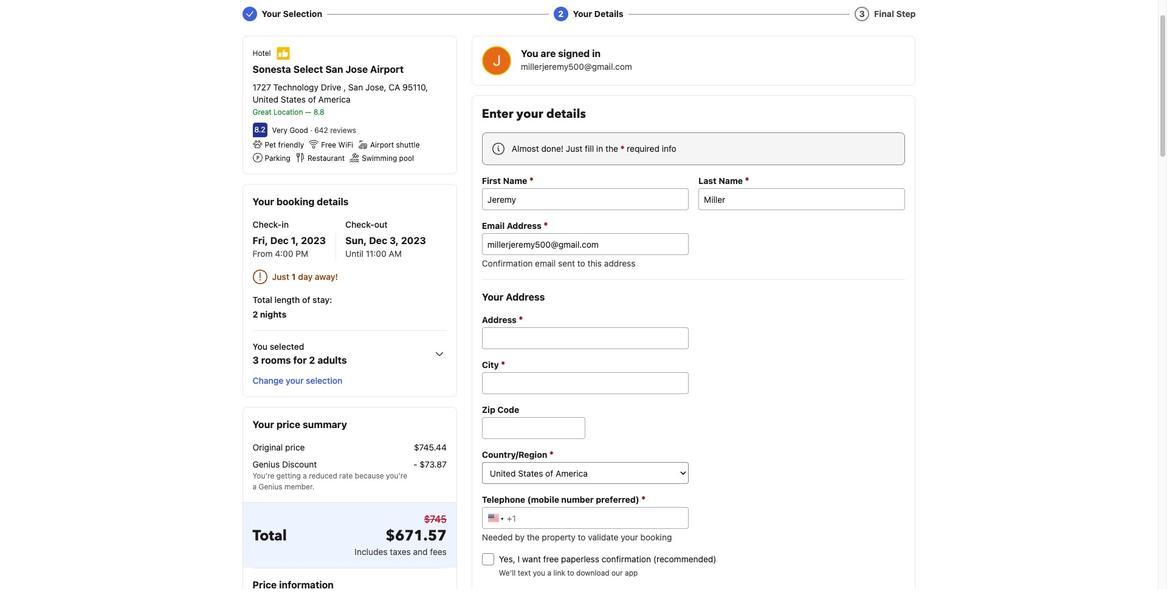 Task type: vqa. For each thing, say whether or not it's contained in the screenshot.
Insurance Button
no



Task type: locate. For each thing, give the bounding box(es) containing it.
0 vertical spatial you
[[521, 48, 538, 59]]

1 vertical spatial details
[[317, 196, 349, 207]]

check- up "fri,"
[[253, 219, 282, 230]]

san up drive
[[325, 64, 343, 75]]

you're
[[386, 472, 407, 481]]

airport shuttle
[[370, 140, 420, 150]]

in down your booking details at the top
[[282, 219, 289, 230]]

just
[[566, 143, 583, 154], [272, 272, 289, 282]]

your for your price summary
[[253, 419, 274, 430]]

address inside address *
[[482, 315, 517, 325]]

enter
[[482, 106, 513, 122]]

1 horizontal spatial check-
[[345, 219, 374, 230]]

parking
[[265, 154, 290, 163]]

fill
[[585, 143, 594, 154]]

your for details
[[516, 106, 543, 122]]

0 horizontal spatial your
[[286, 376, 304, 386]]

of left stay: on the left of the page
[[302, 295, 310, 305]]

1 vertical spatial address
[[506, 292, 545, 303]]

your left selection
[[262, 9, 281, 19]]

11:00 am
[[366, 249, 402, 259]]

check- for sun,
[[345, 219, 374, 230]]

2 vertical spatial in
[[282, 219, 289, 230]]

1 vertical spatial to
[[578, 532, 586, 543]]

a down you're
[[253, 483, 257, 492]]

length
[[274, 295, 300, 305]]

1 vertical spatial total
[[253, 526, 287, 546]]

first name *
[[482, 175, 534, 186]]

1 vertical spatial the
[[527, 532, 540, 543]]

country/region *
[[482, 449, 554, 460]]

your for your selection
[[262, 9, 281, 19]]

to left this
[[577, 258, 585, 269]]

pet friendly
[[265, 140, 304, 150]]

2 name from the left
[[719, 176, 743, 186]]

you left are
[[521, 48, 538, 59]]

1 horizontal spatial dec
[[369, 235, 387, 246]]

america
[[318, 94, 350, 105]]

booking up (recommended)
[[640, 532, 672, 543]]

name right first
[[503, 176, 527, 186]]

1 2023 from the left
[[301, 235, 326, 246]]

your for selection
[[286, 376, 304, 386]]

* left the required
[[620, 143, 624, 154]]

* down your address
[[519, 314, 523, 325]]

just left 'fill'
[[566, 143, 583, 154]]

address up address *
[[506, 292, 545, 303]]

2 vertical spatial your
[[621, 532, 638, 543]]

0 vertical spatial 3
[[859, 9, 865, 19]]

total for total
[[253, 526, 287, 546]]

1 horizontal spatial 3
[[859, 9, 865, 19]]

0 vertical spatial airport
[[370, 64, 404, 75]]

2 check- from the left
[[345, 219, 374, 230]]

1 vertical spatial your
[[286, 376, 304, 386]]

1 vertical spatial 2
[[253, 309, 258, 320]]

2023
[[301, 235, 326, 246], [401, 235, 426, 246]]

1 horizontal spatial 2
[[309, 355, 315, 366]]

2 left the your details
[[558, 9, 564, 19]]

hotel
[[253, 49, 271, 58]]

dec inside 'check-in fri, dec 1, 2023 from 4:00 pm'
[[270, 235, 289, 246]]

in right signed
[[592, 48, 601, 59]]

$745.44
[[414, 442, 447, 453]]

member.
[[284, 483, 314, 492]]

airport up ca
[[370, 64, 404, 75]]

1 vertical spatial san
[[348, 82, 363, 92]]

1 name from the left
[[503, 176, 527, 186]]

2 airport from the top
[[370, 140, 394, 150]]

2 vertical spatial address
[[482, 315, 517, 325]]

just left the 1
[[272, 272, 289, 282]]

1 horizontal spatial your
[[516, 106, 543, 122]]

our
[[611, 569, 623, 578]]

you're
[[253, 472, 274, 481]]

details up done!
[[546, 106, 586, 122]]

details for enter your details
[[546, 106, 586, 122]]

of up "—"
[[308, 94, 316, 105]]

1 horizontal spatial the
[[605, 143, 618, 154]]

2 vertical spatial a
[[547, 569, 551, 578]]

email
[[482, 221, 505, 231]]

reviews
[[330, 126, 356, 135]]

dec up the 11:00 am
[[369, 235, 387, 246]]

0 vertical spatial in
[[592, 48, 601, 59]]

total
[[253, 295, 272, 305], [253, 526, 287, 546]]

select
[[293, 64, 323, 75]]

1 horizontal spatial 2023
[[401, 235, 426, 246]]

your up confirmation
[[621, 532, 638, 543]]

name for first name *
[[503, 176, 527, 186]]

2023 inside check-out sun, dec 3, 2023 until 11:00 am
[[401, 235, 426, 246]]

+1 text field
[[482, 508, 689, 529]]

2023 right 3,
[[401, 235, 426, 246]]

last
[[698, 176, 717, 186]]

yes,
[[499, 554, 515, 565]]

getting
[[276, 472, 301, 481]]

3 left rooms
[[253, 355, 259, 366]]

rated very good element
[[272, 126, 308, 135]]

0 vertical spatial 2
[[558, 9, 564, 19]]

selection
[[283, 9, 322, 19]]

original price
[[253, 442, 305, 453]]

0 vertical spatial price
[[276, 419, 300, 430]]

address inside email address *
[[507, 221, 541, 231]]

genius discount you're getting a reduced rate because you're a genius member. - $73.87
[[253, 460, 447, 492]]

1 total from the top
[[253, 295, 272, 305]]

total down member.
[[253, 526, 287, 546]]

dec
[[270, 235, 289, 246], [369, 235, 387, 246]]

None text field
[[482, 188, 689, 210], [482, 373, 689, 394], [482, 188, 689, 210], [482, 373, 689, 394]]

name
[[503, 176, 527, 186], [719, 176, 743, 186]]

change your selection
[[253, 376, 342, 386]]

i
[[518, 554, 520, 565]]

details down the restaurant
[[317, 196, 349, 207]]

(recommended)
[[653, 554, 716, 565]]

airport up swimming
[[370, 140, 394, 150]]

total inside total length of stay: 2 nights
[[253, 295, 272, 305]]

0 vertical spatial of
[[308, 94, 316, 105]]

and
[[413, 547, 428, 557]]

0 vertical spatial booking
[[276, 196, 315, 207]]

0 horizontal spatial a
[[253, 483, 257, 492]]

0 vertical spatial total
[[253, 295, 272, 305]]

address *
[[482, 314, 523, 325]]

2
[[558, 9, 564, 19], [253, 309, 258, 320], [309, 355, 315, 366]]

genius down you're
[[259, 483, 282, 492]]

2 inside total length of stay: 2 nights
[[253, 309, 258, 320]]

1 vertical spatial you
[[253, 342, 268, 352]]

$745 $671.57
[[386, 514, 447, 546]]

your up address *
[[482, 292, 503, 303]]

number
[[561, 495, 594, 505]]

you inside the you are signed in millerjeremy500@gmail.com
[[521, 48, 538, 59]]

2023 inside 'check-in fri, dec 1, 2023 from 4:00 pm'
[[301, 235, 326, 246]]

0 horizontal spatial details
[[317, 196, 349, 207]]

your down for in the bottom left of the page
[[286, 376, 304, 386]]

0 vertical spatial address
[[507, 221, 541, 231]]

2 total from the top
[[253, 526, 287, 546]]

0 vertical spatial the
[[605, 143, 618, 154]]

price for your
[[276, 419, 300, 430]]

a up member.
[[303, 472, 307, 481]]

name inside the first name *
[[503, 176, 527, 186]]

name for last name *
[[719, 176, 743, 186]]

2 right for in the bottom left of the page
[[309, 355, 315, 366]]

confirmation
[[482, 258, 533, 269]]

you are signed in millerjeremy500@gmail.com
[[521, 48, 632, 72]]

status
[[253, 270, 447, 284]]

of inside total length of stay: 2 nights
[[302, 295, 310, 305]]

dec left "1,"
[[270, 235, 289, 246]]

check- up "sun,"
[[345, 219, 374, 230]]

address
[[507, 221, 541, 231], [506, 292, 545, 303], [482, 315, 517, 325]]

0 vertical spatial your
[[516, 106, 543, 122]]

genius
[[253, 460, 280, 470], [259, 483, 282, 492]]

to down "+1" text field
[[578, 532, 586, 543]]

1 vertical spatial in
[[596, 143, 603, 154]]

2023 right "1,"
[[301, 235, 326, 246]]

your for your address
[[482, 292, 503, 303]]

code
[[497, 405, 519, 415]]

0 vertical spatial san
[[325, 64, 343, 75]]

to right link
[[567, 569, 574, 578]]

1727
[[253, 82, 271, 92]]

email address *
[[482, 220, 548, 231]]

price up discount
[[285, 442, 305, 453]]

to
[[577, 258, 585, 269], [578, 532, 586, 543], [567, 569, 574, 578]]

very good · 642 reviews
[[272, 126, 356, 135]]

4:00 pm
[[275, 249, 308, 259]]

price up original price
[[276, 419, 300, 430]]

1 vertical spatial booking
[[640, 532, 672, 543]]

1 dec from the left
[[270, 235, 289, 246]]

0 vertical spatial details
[[546, 106, 586, 122]]

out
[[374, 219, 388, 230]]

0 horizontal spatial 3
[[253, 355, 259, 366]]

the right 'fill'
[[605, 143, 618, 154]]

booking
[[276, 196, 315, 207], [640, 532, 672, 543]]

change your selection link
[[248, 370, 347, 392]]

0 horizontal spatial the
[[527, 532, 540, 543]]

0 horizontal spatial you
[[253, 342, 268, 352]]

your right the enter
[[516, 106, 543, 122]]

2 vertical spatial to
[[567, 569, 574, 578]]

fees
[[430, 547, 447, 557]]

address down your address
[[482, 315, 517, 325]]

check-out sun, dec 3, 2023 until 11:00 am
[[345, 219, 426, 259]]

0 vertical spatial a
[[303, 472, 307, 481]]

check- inside 'check-in fri, dec 1, 2023 from 4:00 pm'
[[253, 219, 282, 230]]

address for email
[[507, 221, 541, 231]]

states
[[281, 94, 306, 105]]

0 vertical spatial to
[[577, 258, 585, 269]]

total up nights
[[253, 295, 272, 305]]

642
[[314, 126, 328, 135]]

2 horizontal spatial a
[[547, 569, 551, 578]]

sonesta select san jose airport
[[253, 64, 404, 75]]

0 vertical spatial just
[[566, 143, 583, 154]]

booking up 'check-in fri, dec 1, 2023 from 4:00 pm'
[[276, 196, 315, 207]]

2 dec from the left
[[369, 235, 387, 246]]

1 vertical spatial price
[[285, 442, 305, 453]]

you up rooms
[[253, 342, 268, 352]]

name right last
[[719, 176, 743, 186]]

your
[[516, 106, 543, 122], [286, 376, 304, 386], [621, 532, 638, 543]]

free
[[543, 554, 559, 565]]

1 check- from the left
[[253, 219, 282, 230]]

2 vertical spatial 2
[[309, 355, 315, 366]]

a left link
[[547, 569, 551, 578]]

your up "fri,"
[[253, 196, 274, 207]]

confirmation
[[602, 554, 651, 565]]

2023 for sun, dec 3, 2023
[[401, 235, 426, 246]]

sent
[[558, 258, 575, 269]]

2 left nights
[[253, 309, 258, 320]]

pet
[[265, 140, 276, 150]]

3 left the final
[[859, 9, 865, 19]]

in right 'fill'
[[596, 143, 603, 154]]

property
[[542, 532, 575, 543]]

zip
[[482, 405, 495, 415]]

confirmation email sent to this address
[[482, 258, 635, 269]]

1 horizontal spatial you
[[521, 48, 538, 59]]

1 horizontal spatial a
[[303, 472, 307, 481]]

your up the original
[[253, 419, 274, 430]]

your left the details
[[573, 9, 592, 19]]

your for your details
[[573, 9, 592, 19]]

address right email
[[507, 221, 541, 231]]

0 horizontal spatial dec
[[270, 235, 289, 246]]

2023 for fri, dec 1, 2023
[[301, 235, 326, 246]]

0 horizontal spatial 2
[[253, 309, 258, 320]]

are
[[541, 48, 556, 59]]

None text field
[[698, 188, 905, 210], [482, 328, 689, 350], [698, 188, 905, 210], [482, 328, 689, 350]]

telephone (mobile number preferred) *
[[482, 494, 646, 505]]

free
[[321, 140, 336, 150]]

friendly
[[278, 140, 304, 150]]

check- inside check-out sun, dec 3, 2023 until 11:00 am
[[345, 219, 374, 230]]

1 vertical spatial just
[[272, 272, 289, 282]]

0 horizontal spatial name
[[503, 176, 527, 186]]

1 vertical spatial airport
[[370, 140, 394, 150]]

email
[[535, 258, 556, 269]]

1 vertical spatial of
[[302, 295, 310, 305]]

your
[[262, 9, 281, 19], [573, 9, 592, 19], [253, 196, 274, 207], [482, 292, 503, 303], [253, 419, 274, 430]]

0 horizontal spatial 2023
[[301, 235, 326, 246]]

check-
[[253, 219, 282, 230], [345, 219, 374, 230]]

yes, i want free paperless confirmation (recommended) we'll text you a link to download our app
[[499, 554, 716, 578]]

san right ,
[[348, 82, 363, 92]]

1 horizontal spatial details
[[546, 106, 586, 122]]

95110,
[[402, 82, 428, 92]]

dec inside check-out sun, dec 3, 2023 until 11:00 am
[[369, 235, 387, 246]]

status containing just
[[253, 270, 447, 284]]

jose
[[345, 64, 368, 75]]

8.2
[[254, 125, 265, 134]]

1 vertical spatial genius
[[259, 483, 282, 492]]

* right preferred)
[[641, 494, 646, 505]]

text
[[518, 569, 531, 578]]

name inside last name *
[[719, 176, 743, 186]]

1727 technology drive , san jose, ca 95110, united states of america great location — 8.8
[[253, 82, 428, 117]]

you inside you selected 3 rooms for  2 adults
[[253, 342, 268, 352]]

1 vertical spatial 3
[[253, 355, 259, 366]]

0 horizontal spatial check-
[[253, 219, 282, 230]]

2 horizontal spatial your
[[621, 532, 638, 543]]

genius up you're
[[253, 460, 280, 470]]

discount
[[282, 460, 317, 470]]

1 horizontal spatial name
[[719, 176, 743, 186]]

the right by
[[527, 532, 540, 543]]

want
[[522, 554, 541, 565]]

zip code
[[482, 405, 519, 415]]

1 horizontal spatial san
[[348, 82, 363, 92]]

2 2023 from the left
[[401, 235, 426, 246]]



Task type: describe. For each thing, give the bounding box(es) containing it.
includes
[[355, 547, 388, 557]]

1 horizontal spatial just
[[566, 143, 583, 154]]

san inside the 1727 technology drive , san jose, ca 95110, united states of america great location — 8.8
[[348, 82, 363, 92]]

you selected 3 rooms for  2 adults
[[253, 342, 347, 366]]

check-in fri, dec 1, 2023 from 4:00 pm
[[253, 219, 326, 259]]

price for original
[[285, 442, 305, 453]]

1
[[292, 272, 296, 282]]

8.8
[[313, 108, 324, 117]]

needed by the property to validate your booking
[[482, 532, 672, 543]]

* down zip code text box
[[549, 449, 554, 460]]

app
[[625, 569, 638, 578]]

done!
[[541, 143, 564, 154]]

address
[[604, 258, 635, 269]]

Double-check for typos text field
[[482, 233, 689, 255]]

sonesta
[[253, 64, 291, 75]]

to inside yes, i want free paperless confirmation (recommended) we'll text you a link to download our app
[[567, 569, 574, 578]]

free wifi
[[321, 140, 353, 150]]

you
[[533, 569, 545, 578]]

* down almost
[[529, 175, 534, 186]]

country/region
[[482, 450, 547, 460]]

your details
[[573, 9, 623, 19]]

taxes
[[390, 547, 411, 557]]

from
[[253, 249, 273, 259]]

ca
[[389, 82, 400, 92]]

first
[[482, 176, 501, 186]]

because
[[355, 472, 384, 481]]

details for your booking details
[[317, 196, 349, 207]]

a inside yes, i want free paperless confirmation (recommended) we'll text you a link to download our app
[[547, 569, 551, 578]]

just 1 day away!
[[272, 272, 338, 282]]

1 airport from the top
[[370, 64, 404, 75]]

scored 8.2 element
[[253, 123, 267, 137]]

shuttle
[[396, 140, 420, 150]]

adults
[[317, 355, 347, 366]]

1 vertical spatial a
[[253, 483, 257, 492]]

millerjeremy500@gmail.com
[[521, 61, 632, 72]]

0 horizontal spatial san
[[325, 64, 343, 75]]

your for your booking details
[[253, 196, 274, 207]]

total length of stay: 2 nights
[[253, 295, 332, 320]]

reduced
[[309, 472, 337, 481]]

great
[[253, 108, 272, 117]]

1727 technology drive , san jose, ca 95110, united states of america button
[[253, 81, 447, 106]]

selected
[[270, 342, 304, 352]]

summary
[[303, 419, 347, 430]]

dec for sun,
[[369, 235, 387, 246]]

your address
[[482, 292, 545, 303]]

technology
[[273, 82, 319, 92]]

* right last
[[745, 175, 749, 186]]

you for you are signed in
[[521, 48, 538, 59]]

,
[[343, 82, 346, 92]]

2 inside you selected 3 rooms for  2 adults
[[309, 355, 315, 366]]

of inside the 1727 technology drive , san jose, ca 95110, united states of america great location — 8.8
[[308, 94, 316, 105]]

in inside 'check-in fri, dec 1, 2023 from 4:00 pm'
[[282, 219, 289, 230]]

address for your
[[506, 292, 545, 303]]

3,
[[390, 235, 399, 246]]

fri,
[[253, 235, 268, 246]]

$671.57
[[386, 526, 447, 546]]

(mobile
[[527, 495, 559, 505]]

final
[[874, 9, 894, 19]]

1 horizontal spatial booking
[[640, 532, 672, 543]]

3 inside you selected 3 rooms for  2 adults
[[253, 355, 259, 366]]

you for you selected
[[253, 342, 268, 352]]

day
[[298, 272, 313, 282]]

city *
[[482, 359, 505, 370]]

by
[[515, 532, 525, 543]]

details
[[594, 9, 623, 19]]

rooms
[[261, 355, 291, 366]]

final step
[[874, 9, 916, 19]]

your price summary
[[253, 419, 347, 430]]

check- for fri,
[[253, 219, 282, 230]]

validate
[[588, 532, 618, 543]]

needed
[[482, 532, 513, 543]]

swimming
[[362, 154, 397, 163]]

this
[[588, 258, 602, 269]]

—
[[305, 108, 311, 117]]

jose,
[[365, 82, 386, 92]]

for
[[293, 355, 307, 366]]

* up email
[[544, 220, 548, 231]]

0 horizontal spatial just
[[272, 272, 289, 282]]

dec for fri,
[[270, 235, 289, 246]]

in inside the you are signed in millerjeremy500@gmail.com
[[592, 48, 601, 59]]

* right city
[[501, 359, 505, 370]]

enter your details
[[482, 106, 586, 122]]

last name *
[[698, 175, 749, 186]]

Zip Code text field
[[482, 418, 585, 439]]

total for total length of stay: 2 nights
[[253, 295, 272, 305]]

stay:
[[313, 295, 332, 305]]

wifi
[[338, 140, 353, 150]]

signed
[[558, 48, 590, 59]]

very
[[272, 126, 288, 135]]

your selection
[[262, 9, 322, 19]]

0 vertical spatial genius
[[253, 460, 280, 470]]

your booking details
[[253, 196, 349, 207]]

original
[[253, 442, 283, 453]]

preferred)
[[596, 495, 639, 505]]

restaurant
[[307, 154, 345, 163]]

info
[[662, 143, 676, 154]]

2 horizontal spatial 2
[[558, 9, 564, 19]]

pool
[[399, 154, 414, 163]]

sun,
[[345, 235, 367, 246]]

almost
[[512, 143, 539, 154]]

nights
[[260, 309, 286, 320]]

rate
[[339, 472, 353, 481]]

0 horizontal spatial booking
[[276, 196, 315, 207]]

selection
[[306, 376, 342, 386]]

until
[[345, 249, 363, 259]]



